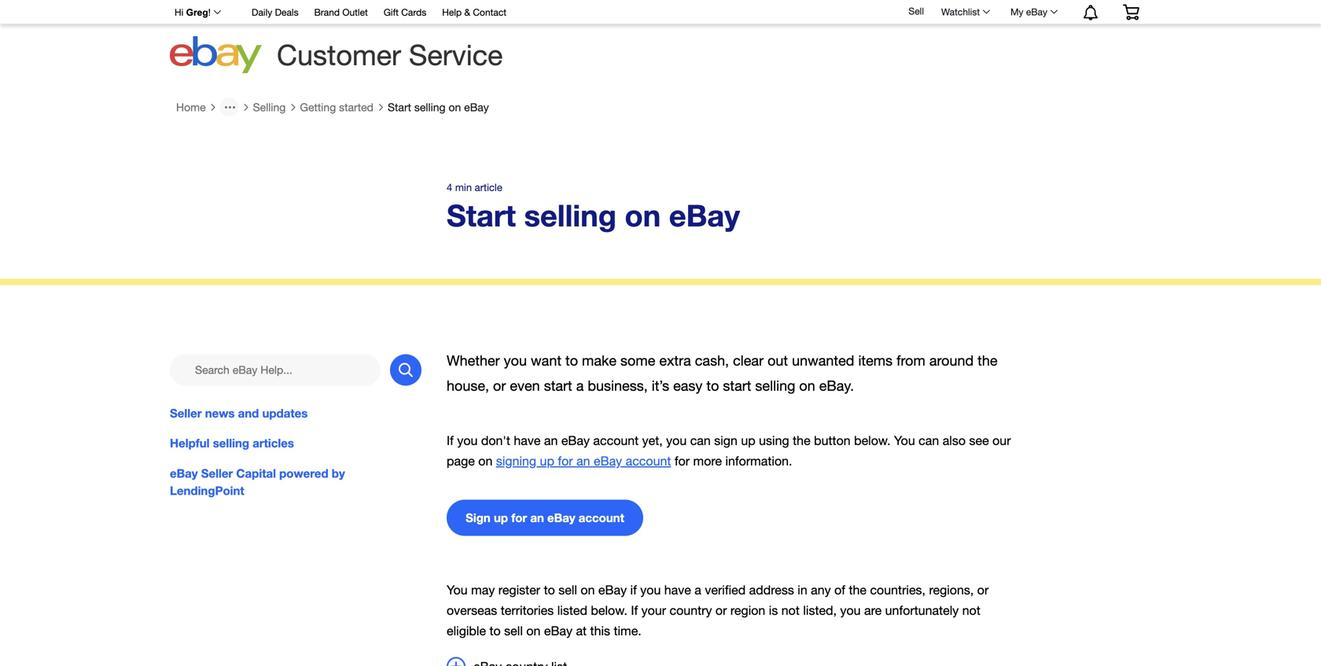 Task type: vqa. For each thing, say whether or not it's contained in the screenshot.
great
no



Task type: describe. For each thing, give the bounding box(es) containing it.
my
[[1011, 6, 1024, 17]]

and
[[238, 407, 259, 421]]

gift cards
[[384, 7, 427, 18]]

brand outlet link
[[314, 4, 368, 22]]

contact
[[473, 7, 507, 18]]

!
[[208, 7, 211, 18]]

selling
[[253, 101, 286, 113]]

sign
[[715, 433, 738, 448]]

a inside whether you want to make some extra cash, clear out unwanted items from around the house, or even start a business, it's easy to start selling on ebay.
[[576, 378, 584, 394]]

seller news and updates
[[170, 407, 308, 421]]

customer service banner
[[166, 0, 1152, 79]]

2 vertical spatial or
[[716, 604, 727, 618]]

yet,
[[643, 433, 663, 448]]

below. inside if you don't have an ebay account yet, you can sign up using the button below. you can also see our page on
[[855, 433, 891, 448]]

up for signing up for an ebay account for more information.
[[540, 454, 555, 468]]

sign up for an ebay account link
[[447, 500, 644, 536]]

clear
[[733, 353, 764, 369]]

from
[[897, 353, 926, 369]]

some
[[621, 353, 656, 369]]

make
[[582, 353, 617, 369]]

items
[[859, 353, 893, 369]]

more
[[694, 454, 722, 468]]

your
[[642, 604, 667, 618]]

helpful selling articles link
[[170, 435, 422, 452]]

selling link
[[253, 101, 286, 114]]

whether you want to make some extra cash, clear out unwanted items from around the house, or even start a business, it's easy to start selling on ebay.
[[447, 353, 998, 394]]

help & contact
[[442, 7, 507, 18]]

on inside if you don't have an ebay account yet, you can sign up using the button below. you can also see our page on
[[479, 454, 493, 468]]

watchlist
[[942, 6, 980, 17]]

house,
[[447, 378, 489, 394]]

capital
[[236, 466, 276, 481]]

by
[[332, 466, 345, 481]]

sell
[[909, 6, 924, 17]]

listed,
[[804, 604, 837, 618]]

the inside whether you want to make some extra cash, clear out unwanted items from around the house, or even start a business, it's easy to start selling on ebay.
[[978, 353, 998, 369]]

start selling on ebay main content
[[0, 91, 1322, 666]]

if
[[631, 583, 637, 598]]

getting
[[300, 101, 336, 113]]

powered
[[279, 466, 329, 481]]

extra
[[660, 353, 691, 369]]

signing up for an ebay account for more information.
[[496, 454, 793, 468]]

you up page
[[457, 433, 478, 448]]

seller inside ebay seller capital powered by lendingpoint
[[201, 466, 233, 481]]

to right 'eligible'
[[490, 624, 501, 639]]

any
[[811, 583, 831, 598]]

don't
[[481, 433, 511, 448]]

for for sign up for an ebay account
[[512, 511, 527, 525]]

at
[[576, 624, 587, 639]]

account navigation
[[166, 0, 1152, 24]]

if you don't have an ebay account yet, you can sign up using the button below. you can also see our page on
[[447, 433, 1011, 468]]

listed
[[558, 604, 588, 618]]

cards
[[401, 7, 427, 18]]

is
[[769, 604, 778, 618]]

4 min article start selling on ebay
[[447, 181, 740, 233]]

account for sign up for an ebay account
[[579, 511, 625, 525]]

sell link
[[902, 6, 932, 17]]

account inside if you don't have an ebay account yet, you can sign up using the button below. you can also see our page on
[[594, 433, 639, 448]]

if inside you may register to sell on ebay if you have a verified address in any of the countries, regions, or overseas territories listed below. if your country or region is not listed, you are unfortunately not eligible to sell on ebay at this time.
[[631, 604, 638, 618]]

unwanted
[[792, 353, 855, 369]]

0 vertical spatial seller
[[170, 407, 202, 421]]

selling inside helpful selling articles link
[[213, 436, 249, 451]]

cash,
[[695, 353, 729, 369]]

around
[[930, 353, 974, 369]]

territories
[[501, 604, 554, 618]]

or inside whether you want to make some extra cash, clear out unwanted items from around the house, or even start a business, it's easy to start selling on ebay.
[[493, 378, 506, 394]]

start selling on ebay link
[[388, 101, 489, 114]]

1 not from the left
[[782, 604, 800, 618]]

home
[[176, 101, 206, 113]]

you right if
[[641, 583, 661, 598]]

want
[[531, 353, 562, 369]]

&
[[465, 7, 471, 18]]

gift
[[384, 7, 399, 18]]

selling inside 4 min article start selling on ebay
[[524, 198, 617, 233]]

sign up for an ebay account
[[466, 511, 625, 525]]

this
[[591, 624, 611, 639]]

you left are
[[841, 604, 861, 618]]

started
[[339, 101, 374, 113]]

outlet
[[343, 7, 368, 18]]

brand
[[314, 7, 340, 18]]

an for signing up for an ebay account for more information.
[[577, 454, 591, 468]]

you inside whether you want to make some extra cash, clear out unwanted items from around the house, or even start a business, it's easy to start selling on ebay.
[[504, 353, 527, 369]]

signing
[[496, 454, 537, 468]]

the inside if you don't have an ebay account yet, you can sign up using the button below. you can also see our page on
[[793, 433, 811, 448]]

on inside 4 min article start selling on ebay
[[625, 198, 661, 233]]

selling inside whether you want to make some extra cash, clear out unwanted items from around the house, or even start a business, it's easy to start selling on ebay.
[[756, 378, 796, 394]]

business,
[[588, 378, 648, 394]]

helpful selling articles
[[170, 436, 294, 451]]

information.
[[726, 454, 793, 468]]

our
[[993, 433, 1011, 448]]

my ebay
[[1011, 6, 1048, 17]]

page
[[447, 454, 475, 468]]

up for sign up for an ebay account
[[494, 511, 508, 525]]

articles
[[253, 436, 294, 451]]

an inside if you don't have an ebay account yet, you can sign up using the button below. you can also see our page on
[[544, 433, 558, 448]]

lendingpoint
[[170, 484, 244, 498]]

0 vertical spatial start
[[388, 101, 412, 113]]

helpful
[[170, 436, 210, 451]]

help
[[442, 7, 462, 18]]

news
[[205, 407, 235, 421]]

watchlist link
[[933, 2, 998, 21]]

2 start from the left
[[723, 378, 752, 394]]

your shopping cart image
[[1123, 4, 1141, 20]]

getting started link
[[300, 101, 374, 114]]

out
[[768, 353, 788, 369]]

eligible
[[447, 624, 486, 639]]



Task type: locate. For each thing, give the bounding box(es) containing it.
0 vertical spatial you
[[895, 433, 916, 448]]

1 horizontal spatial the
[[849, 583, 867, 598]]

even
[[510, 378, 540, 394]]

0 vertical spatial or
[[493, 378, 506, 394]]

0 vertical spatial below.
[[855, 433, 891, 448]]

0 vertical spatial an
[[544, 433, 558, 448]]

an right signing
[[577, 454, 591, 468]]

not
[[782, 604, 800, 618], [963, 604, 981, 618]]

button
[[814, 433, 851, 448]]

1 horizontal spatial up
[[540, 454, 555, 468]]

0 horizontal spatial not
[[782, 604, 800, 618]]

1 horizontal spatial can
[[919, 433, 940, 448]]

account down the signing up for an ebay account link
[[579, 511, 625, 525]]

account for signing up for an ebay account for more information.
[[626, 454, 671, 468]]

the right using
[[793, 433, 811, 448]]

ebay
[[1027, 6, 1048, 17], [464, 101, 489, 113], [669, 198, 740, 233], [562, 433, 590, 448], [594, 454, 622, 468], [170, 466, 198, 481], [548, 511, 576, 525], [599, 583, 627, 598], [544, 624, 573, 639]]

start
[[544, 378, 573, 394], [723, 378, 752, 394]]

1 horizontal spatial below.
[[855, 433, 891, 448]]

for left "more"
[[675, 454, 690, 468]]

1 vertical spatial up
[[540, 454, 555, 468]]

Search eBay Help... text field
[[170, 355, 381, 386]]

daily
[[252, 7, 272, 18]]

an right sign
[[531, 511, 544, 525]]

0 horizontal spatial the
[[793, 433, 811, 448]]

not right is
[[782, 604, 800, 618]]

ebay seller capital powered by lendingpoint
[[170, 466, 345, 498]]

1 horizontal spatial you
[[895, 433, 916, 448]]

1 start from the left
[[544, 378, 573, 394]]

can left also
[[919, 433, 940, 448]]

countries,
[[871, 583, 926, 598]]

getting started
[[300, 101, 374, 113]]

have inside you may register to sell on ebay if you have a verified address in any of the countries, regions, or overseas territories listed below. if your country or region is not listed, you are unfortunately not eligible to sell on ebay at this time.
[[665, 583, 692, 598]]

also
[[943, 433, 966, 448]]

up
[[741, 433, 756, 448], [540, 454, 555, 468], [494, 511, 508, 525]]

0 horizontal spatial if
[[447, 433, 454, 448]]

to right want
[[566, 353, 578, 369]]

you inside you may register to sell on ebay if you have a verified address in any of the countries, regions, or overseas territories listed below. if your country or region is not listed, you are unfortunately not eligible to sell on ebay at this time.
[[447, 583, 468, 598]]

0 vertical spatial if
[[447, 433, 454, 448]]

see
[[970, 433, 990, 448]]

0 horizontal spatial up
[[494, 511, 508, 525]]

1 vertical spatial an
[[577, 454, 591, 468]]

daily deals
[[252, 7, 299, 18]]

2 vertical spatial up
[[494, 511, 508, 525]]

0 vertical spatial have
[[514, 433, 541, 448]]

region
[[731, 604, 766, 618]]

you left also
[[895, 433, 916, 448]]

seller up lendingpoint
[[201, 466, 233, 481]]

2 horizontal spatial or
[[978, 583, 989, 598]]

you up even
[[504, 353, 527, 369]]

1 vertical spatial below.
[[591, 604, 628, 618]]

if up page
[[447, 433, 454, 448]]

ebay.
[[820, 378, 855, 394]]

can up "more"
[[691, 433, 711, 448]]

1 horizontal spatial start
[[723, 378, 752, 394]]

account down yet,
[[626, 454, 671, 468]]

on inside whether you want to make some extra cash, clear out unwanted items from around the house, or even start a business, it's easy to start selling on ebay.
[[800, 378, 816, 394]]

overseas
[[447, 604, 497, 618]]

0 horizontal spatial start
[[544, 378, 573, 394]]

help & contact link
[[442, 4, 507, 22]]

1 vertical spatial start
[[447, 198, 516, 233]]

start down clear
[[723, 378, 752, 394]]

article
[[475, 181, 503, 194]]

regions,
[[930, 583, 974, 598]]

address
[[750, 583, 795, 598]]

1 vertical spatial sell
[[504, 624, 523, 639]]

time.
[[614, 624, 642, 639]]

sell up listed
[[559, 583, 577, 598]]

selling
[[415, 101, 446, 113], [524, 198, 617, 233], [756, 378, 796, 394], [213, 436, 249, 451]]

you
[[504, 353, 527, 369], [457, 433, 478, 448], [667, 433, 687, 448], [641, 583, 661, 598], [841, 604, 861, 618]]

for for signing up for an ebay account for more information.
[[558, 454, 573, 468]]

0 vertical spatial up
[[741, 433, 756, 448]]

deals
[[275, 7, 299, 18]]

0 vertical spatial sell
[[559, 583, 577, 598]]

2 horizontal spatial up
[[741, 433, 756, 448]]

0 horizontal spatial a
[[576, 378, 584, 394]]

1 horizontal spatial not
[[963, 604, 981, 618]]

2 not from the left
[[963, 604, 981, 618]]

in
[[798, 583, 808, 598]]

whether
[[447, 353, 500, 369]]

1 horizontal spatial or
[[716, 604, 727, 618]]

up inside if you don't have an ebay account yet, you can sign up using the button below. you can also see our page on
[[741, 433, 756, 448]]

a
[[576, 378, 584, 394], [695, 583, 702, 598]]

below. up 'this'
[[591, 604, 628, 618]]

customer service
[[277, 38, 503, 71]]

sell
[[559, 583, 577, 598], [504, 624, 523, 639]]

below. right button
[[855, 433, 891, 448]]

a down the make
[[576, 378, 584, 394]]

ebay inside 4 min article start selling on ebay
[[669, 198, 740, 233]]

if left your
[[631, 604, 638, 618]]

2 horizontal spatial the
[[978, 353, 998, 369]]

1 horizontal spatial sell
[[559, 583, 577, 598]]

start down want
[[544, 378, 573, 394]]

country
[[670, 604, 712, 618]]

can
[[691, 433, 711, 448], [919, 433, 940, 448]]

or down 'verified' at the right of page
[[716, 604, 727, 618]]

1 vertical spatial seller
[[201, 466, 233, 481]]

seller up helpful in the bottom left of the page
[[170, 407, 202, 421]]

ebay inside account navigation
[[1027, 6, 1048, 17]]

for
[[558, 454, 573, 468], [675, 454, 690, 468], [512, 511, 527, 525]]

service
[[409, 38, 503, 71]]

the right of
[[849, 583, 867, 598]]

for right signing
[[558, 454, 573, 468]]

0 horizontal spatial or
[[493, 378, 506, 394]]

daily deals link
[[252, 4, 299, 22]]

ebay inside if you don't have an ebay account yet, you can sign up using the button below. you can also see our page on
[[562, 433, 590, 448]]

are
[[865, 604, 882, 618]]

using
[[759, 433, 790, 448]]

min
[[455, 181, 472, 194]]

0 horizontal spatial sell
[[504, 624, 523, 639]]

0 horizontal spatial can
[[691, 433, 711, 448]]

sign
[[466, 511, 491, 525]]

updates
[[262, 407, 308, 421]]

2 vertical spatial the
[[849, 583, 867, 598]]

4
[[447, 181, 453, 194]]

below.
[[855, 433, 891, 448], [591, 604, 628, 618]]

1 vertical spatial a
[[695, 583, 702, 598]]

an for sign up for an ebay account
[[531, 511, 544, 525]]

1 horizontal spatial if
[[631, 604, 638, 618]]

to right register
[[544, 583, 555, 598]]

greg
[[186, 7, 208, 18]]

not down regions,
[[963, 604, 981, 618]]

you
[[895, 433, 916, 448], [447, 583, 468, 598]]

if inside if you don't have an ebay account yet, you can sign up using the button below. you can also see our page on
[[447, 433, 454, 448]]

sell down the 'territories' at left
[[504, 624, 523, 639]]

of
[[835, 583, 846, 598]]

2 vertical spatial account
[[579, 511, 625, 525]]

below. inside you may register to sell on ebay if you have a verified address in any of the countries, regions, or overseas territories listed below. if your country or region is not listed, you are unfortunately not eligible to sell on ebay at this time.
[[591, 604, 628, 618]]

start inside 4 min article start selling on ebay
[[447, 198, 516, 233]]

0 vertical spatial the
[[978, 353, 998, 369]]

ebay inside ebay seller capital powered by lendingpoint
[[170, 466, 198, 481]]

seller
[[170, 407, 202, 421], [201, 466, 233, 481]]

have up country
[[665, 583, 692, 598]]

ebay seller capital powered by lendingpoint link
[[170, 465, 422, 500]]

start right started
[[388, 101, 412, 113]]

it's
[[652, 378, 670, 394]]

the inside you may register to sell on ebay if you have a verified address in any of the countries, regions, or overseas territories listed below. if your country or region is not listed, you are unfortunately not eligible to sell on ebay at this time.
[[849, 583, 867, 598]]

you inside if you don't have an ebay account yet, you can sign up using the button below. you can also see our page on
[[895, 433, 916, 448]]

1 horizontal spatial start
[[447, 198, 516, 233]]

you right yet,
[[667, 433, 687, 448]]

a inside you may register to sell on ebay if you have a verified address in any of the countries, regions, or overseas territories listed below. if your country or region is not listed, you are unfortunately not eligible to sell on ebay at this time.
[[695, 583, 702, 598]]

customer
[[277, 38, 401, 71]]

for right sign
[[512, 511, 527, 525]]

or right regions,
[[978, 583, 989, 598]]

0 horizontal spatial below.
[[591, 604, 628, 618]]

1 vertical spatial or
[[978, 583, 989, 598]]

selling inside start selling on ebay link
[[415, 101, 446, 113]]

or
[[493, 378, 506, 394], [978, 583, 989, 598], [716, 604, 727, 618]]

my ebay link
[[1002, 2, 1065, 21]]

register
[[499, 583, 541, 598]]

a up country
[[695, 583, 702, 598]]

1 vertical spatial the
[[793, 433, 811, 448]]

unfortunately
[[886, 604, 959, 618]]

2 can from the left
[[919, 433, 940, 448]]

have inside if you don't have an ebay account yet, you can sign up using the button below. you can also see our page on
[[514, 433, 541, 448]]

1 vertical spatial you
[[447, 583, 468, 598]]

hi
[[175, 7, 184, 18]]

seller news and updates link
[[170, 405, 422, 422]]

1 vertical spatial if
[[631, 604, 638, 618]]

brand outlet
[[314, 7, 368, 18]]

have up signing
[[514, 433, 541, 448]]

0 vertical spatial a
[[576, 378, 584, 394]]

account up signing up for an ebay account for more information. at the bottom of the page
[[594, 433, 639, 448]]

you may register to sell on ebay if you have a verified address in any of the countries, regions, or overseas territories listed below. if your country or region is not listed, you are unfortunately not eligible to sell on ebay at this time.
[[447, 583, 989, 639]]

to right the easy
[[707, 378, 719, 394]]

1 vertical spatial have
[[665, 583, 692, 598]]

0 horizontal spatial for
[[512, 511, 527, 525]]

verified
[[705, 583, 746, 598]]

start down article
[[447, 198, 516, 233]]

start
[[388, 101, 412, 113], [447, 198, 516, 233]]

0 horizontal spatial have
[[514, 433, 541, 448]]

2 horizontal spatial for
[[675, 454, 690, 468]]

1 horizontal spatial have
[[665, 583, 692, 598]]

you up overseas on the bottom left
[[447, 583, 468, 598]]

an up the signing up for an ebay account link
[[544, 433, 558, 448]]

the right around
[[978, 353, 998, 369]]

gift cards link
[[384, 4, 427, 22]]

1 horizontal spatial for
[[558, 454, 573, 468]]

0 horizontal spatial start
[[388, 101, 412, 113]]

or left even
[[493, 378, 506, 394]]

1 horizontal spatial a
[[695, 583, 702, 598]]

1 vertical spatial account
[[626, 454, 671, 468]]

an
[[544, 433, 558, 448], [577, 454, 591, 468], [531, 511, 544, 525]]

2 vertical spatial an
[[531, 511, 544, 525]]

account
[[594, 433, 639, 448], [626, 454, 671, 468], [579, 511, 625, 525]]

0 horizontal spatial you
[[447, 583, 468, 598]]

0 vertical spatial account
[[594, 433, 639, 448]]

1 can from the left
[[691, 433, 711, 448]]



